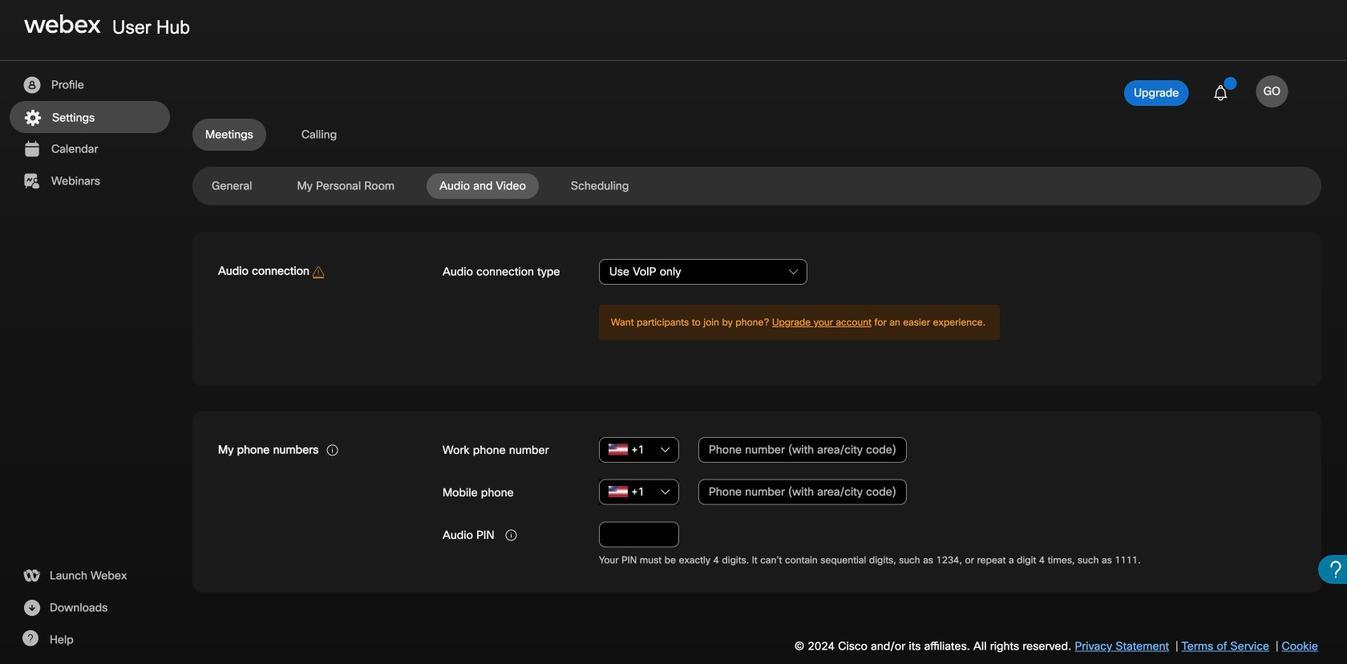 Task type: describe. For each thing, give the bounding box(es) containing it.
     search field
[[599, 437, 680, 463]]

new image for      search box
[[609, 444, 628, 455]]

new image for      search field
[[609, 486, 628, 498]]

settings element
[[0, 119, 1348, 664]]

1 tab list from the top
[[193, 119, 1322, 151]]

Work phone text field
[[699, 437, 907, 463]]

work phone number group
[[443, 437, 1297, 464]]

Mobile phone number text field
[[699, 480, 907, 505]]

mobile phone group
[[443, 464, 1297, 506]]



Task type: vqa. For each thing, say whether or not it's contained in the screenshot.
mds edit_bold image
no



Task type: locate. For each thing, give the bounding box(es) containing it.
1 new image from the top
[[609, 444, 628, 455]]

cisco webex image
[[24, 14, 101, 34]]

mds meetings_filled image
[[22, 140, 42, 159]]

mds webex helix filled image
[[22, 566, 41, 586]]

new image down      search box
[[609, 486, 628, 498]]

2 new image from the top
[[609, 486, 628, 498]]

1 vertical spatial new image
[[609, 486, 628, 498]]

tab list
[[193, 119, 1322, 151], [193, 173, 1322, 199]]

mds people circle_filled image
[[22, 75, 42, 95]]

mds settings_filled image
[[22, 108, 43, 128]]

mds content download_filled image
[[22, 599, 42, 618]]

None text field
[[599, 522, 680, 548]]

mds webinar_filled image
[[22, 172, 42, 191]]

ng help active image
[[22, 631, 39, 647]]

2 tab list from the top
[[193, 173, 1322, 199]]

new image inside the mobile phone 'group'
[[609, 486, 628, 498]]

new image
[[609, 444, 628, 455], [609, 486, 628, 498]]

0 vertical spatial tab list
[[193, 119, 1322, 151]]

new image inside work phone number group
[[609, 444, 628, 455]]

1 vertical spatial tab list
[[193, 173, 1322, 199]]

0 vertical spatial new image
[[609, 444, 628, 455]]

new image up      search field
[[609, 444, 628, 455]]

     search field
[[599, 480, 680, 505]]



